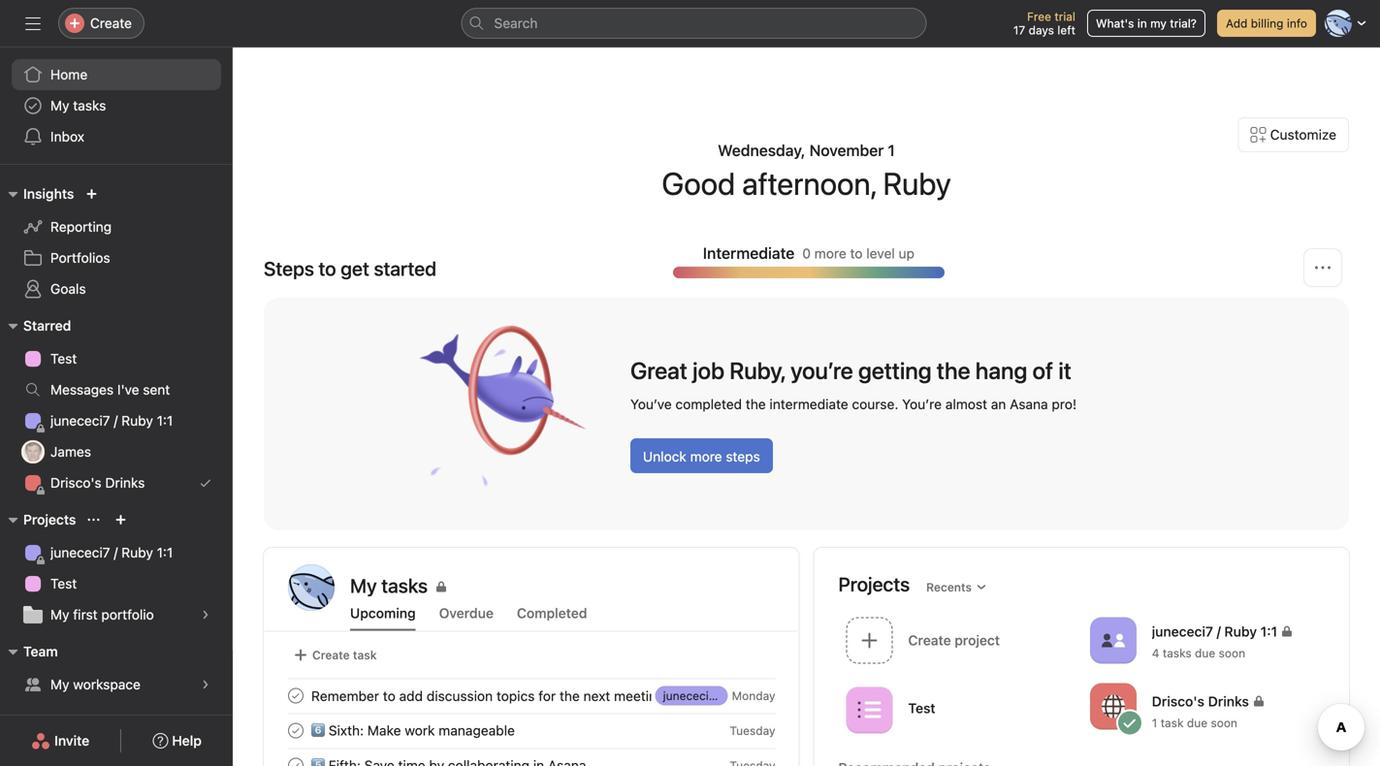 Task type: vqa. For each thing, say whether or not it's contained in the screenshot.
Completed Button
yes



Task type: describe. For each thing, give the bounding box(es) containing it.
of it
[[1033, 357, 1072, 384]]

work
[[405, 723, 435, 739]]

add billing info
[[1226, 16, 1308, 30]]

1:1 inside starred element
[[157, 413, 173, 429]]

ja
[[27, 445, 39, 459]]

add
[[1226, 16, 1248, 30]]

free trial 17 days left
[[1014, 10, 1076, 37]]

/ inside projects element
[[114, 545, 118, 561]]

1:1 inside projects element
[[157, 545, 173, 561]]

2 vertical spatial test
[[909, 701, 936, 717]]

sixth:
[[329, 723, 364, 739]]

ruby up tuesday button
[[726, 689, 753, 703]]

/ up 4 tasks due soon
[[1217, 624, 1221, 640]]

soon for /
[[1219, 647, 1246, 660]]

task for create
[[353, 649, 377, 662]]

due for junececi7
[[1195, 647, 1216, 660]]

my workspace link
[[12, 670, 221, 701]]

insights button
[[0, 182, 74, 206]]

insights
[[23, 186, 74, 202]]

1 horizontal spatial drisco's
[[1152, 694, 1205, 710]]

test for test link in the projects element
[[50, 576, 77, 592]]

starred element
[[0, 309, 233, 503]]

manageable
[[439, 723, 515, 739]]

show options, current sort, top image
[[88, 514, 99, 526]]

people image
[[1102, 629, 1125, 653]]

1 vertical spatial drinks
[[1209, 694, 1250, 710]]

i've
[[117, 382, 139, 398]]

reporting link
[[12, 212, 221, 243]]

billing
[[1252, 16, 1284, 30]]

monday button
[[732, 689, 776, 703]]

to inside intermediate 0 more to level up
[[851, 245, 863, 261]]

team button
[[0, 640, 58, 664]]

1 inside wednesday, november 1 good afternoon, ruby
[[888, 141, 895, 160]]

ruby,
[[730, 357, 786, 384]]

inbox
[[50, 129, 84, 145]]

1 vertical spatial junececi7 / ruby 1:1 link
[[12, 538, 221, 569]]

to for remember to add discussion topics for the next meeting
[[383, 688, 396, 704]]

my tasks
[[50, 98, 106, 114]]

meeting
[[614, 688, 665, 704]]

you're
[[791, 357, 854, 384]]

task for 1
[[1161, 716, 1184, 730]]

projects inside 'projects' dropdown button
[[23, 512, 76, 528]]

6️⃣ sixth: make work manageable
[[311, 723, 515, 739]]

topics
[[497, 688, 535, 704]]

test link inside projects element
[[12, 569, 221, 600]]

due for drisco's
[[1188, 716, 1208, 730]]

next
[[584, 688, 611, 704]]

steps to get started
[[264, 257, 437, 280]]

starred button
[[0, 314, 71, 338]]

projects element
[[0, 503, 233, 635]]

see details, my workspace image
[[200, 679, 212, 691]]

you've completed the intermediate course. you're almost an asana pro!
[[631, 396, 1077, 412]]

create for create
[[90, 15, 132, 31]]

teams element
[[0, 635, 233, 704]]

junececi7 left monday button
[[663, 689, 716, 703]]

projects button
[[0, 508, 76, 532]]

Completed checkbox
[[284, 685, 308, 708]]

what's in my trial?
[[1096, 16, 1197, 30]]

2 horizontal spatial the
[[937, 357, 971, 384]]

globe image
[[1102, 695, 1125, 719]]

my tasks
[[350, 574, 428, 597]]

search list box
[[461, 8, 927, 39]]

ra button
[[288, 565, 335, 611]]

2 vertical spatial junececi7 / ruby 1:1 link
[[656, 686, 771, 706]]

days
[[1029, 23, 1055, 37]]

my first portfolio
[[50, 607, 154, 623]]

add billing info button
[[1218, 10, 1317, 37]]

to for steps to get started
[[319, 257, 336, 280]]

tasks for my
[[73, 98, 106, 114]]

create task
[[312, 649, 377, 662]]

remember to add discussion topics for the next meeting
[[311, 688, 665, 704]]

overdue
[[439, 605, 494, 621]]

create project
[[909, 633, 1000, 649]]

global element
[[0, 48, 233, 164]]

my for my workspace
[[50, 677, 69, 693]]

customize
[[1271, 127, 1337, 143]]

goals link
[[12, 274, 221, 305]]

recents
[[927, 581, 972, 594]]

test for test link inside starred element
[[50, 351, 77, 367]]

my tasks link
[[12, 90, 221, 121]]

trial
[[1055, 10, 1076, 23]]

more inside button
[[690, 449, 722, 465]]

tasks for 4
[[1163, 647, 1192, 660]]

great
[[631, 357, 688, 384]]

my for my tasks
[[50, 98, 69, 114]]

starred
[[23, 318, 71, 334]]

discussion
[[427, 688, 493, 704]]

steps
[[264, 257, 314, 280]]

create for create task
[[312, 649, 350, 662]]

intermediate 0 more to level up
[[703, 244, 915, 262]]

messages i've sent
[[50, 382, 170, 398]]

list image
[[858, 699, 882, 722]]

portfolios link
[[12, 243, 221, 274]]

pro!
[[1052, 396, 1077, 412]]

hang
[[976, 357, 1028, 384]]

unlock more steps
[[643, 449, 760, 465]]

free
[[1028, 10, 1052, 23]]

afternoon,
[[742, 165, 877, 202]]

ruby inside projects element
[[122, 545, 153, 561]]

drisco's drinks inside starred element
[[50, 475, 145, 491]]

search button
[[461, 8, 927, 39]]

first
[[73, 607, 98, 623]]

up
[[899, 245, 915, 261]]

invite button
[[18, 724, 102, 759]]

an
[[991, 396, 1007, 412]]

tuesday button
[[730, 724, 776, 738]]

what's
[[1096, 16, 1135, 30]]

monday
[[732, 689, 776, 703]]

junececi7 / ruby 1:1 inside projects element
[[50, 545, 173, 561]]



Task type: locate. For each thing, give the bounding box(es) containing it.
0 horizontal spatial task
[[353, 649, 377, 662]]

0 horizontal spatial the
[[560, 688, 580, 704]]

1 right globe icon
[[1152, 716, 1158, 730]]

0 vertical spatial soon
[[1219, 647, 1246, 660]]

due
[[1195, 647, 1216, 660], [1188, 716, 1208, 730]]

drinks up new project or portfolio icon
[[105, 475, 145, 491]]

junececi7 inside projects element
[[50, 545, 110, 561]]

1:1
[[157, 413, 173, 429], [157, 545, 173, 561], [1261, 624, 1278, 640], [757, 689, 771, 703]]

goals
[[50, 281, 86, 297]]

my inside global element
[[50, 98, 69, 114]]

completed image
[[284, 685, 308, 708], [284, 754, 308, 767]]

ruby down new project or portfolio icon
[[122, 545, 153, 561]]

my first portfolio link
[[12, 600, 221, 631]]

junececi7 / ruby 1:1 down messages i've sent
[[50, 413, 173, 429]]

0 vertical spatial completed image
[[284, 685, 308, 708]]

actions image
[[1316, 260, 1331, 276]]

1 vertical spatial more
[[690, 449, 722, 465]]

1 vertical spatial my
[[50, 607, 69, 623]]

november
[[810, 141, 884, 160]]

1 horizontal spatial drisco's drinks
[[1152, 694, 1250, 710]]

1 horizontal spatial to
[[383, 688, 396, 704]]

junececi7 / ruby 1:1 up tuesday button
[[663, 689, 771, 703]]

2 completed image from the top
[[284, 754, 308, 767]]

1 horizontal spatial the
[[746, 396, 766, 412]]

create up home link
[[90, 15, 132, 31]]

ruby down i've
[[122, 413, 153, 429]]

ruby inside wednesday, november 1 good afternoon, ruby
[[883, 165, 952, 202]]

create up remember
[[312, 649, 350, 662]]

1 vertical spatial due
[[1188, 716, 1208, 730]]

0 vertical spatial the
[[937, 357, 971, 384]]

tasks right 4 on the bottom right
[[1163, 647, 1192, 660]]

tasks down 'home'
[[73, 98, 106, 114]]

more right 0
[[815, 245, 847, 261]]

2 vertical spatial my
[[50, 677, 69, 693]]

1 vertical spatial completed checkbox
[[284, 754, 308, 767]]

what's in my trial? button
[[1088, 10, 1206, 37]]

0 vertical spatial create
[[90, 15, 132, 31]]

to left 'level'
[[851, 245, 863, 261]]

junececi7 / ruby 1:1 link down new project or portfolio icon
[[12, 538, 221, 569]]

1 vertical spatial drisco's
[[1152, 694, 1205, 710]]

ruby up 4 tasks due soon
[[1225, 624, 1258, 640]]

1 vertical spatial create
[[312, 649, 350, 662]]

0 vertical spatial test
[[50, 351, 77, 367]]

17
[[1014, 23, 1026, 37]]

more inside intermediate 0 more to level up
[[815, 245, 847, 261]]

0 vertical spatial due
[[1195, 647, 1216, 660]]

ruby
[[883, 165, 952, 202], [122, 413, 153, 429], [122, 545, 153, 561], [1225, 624, 1258, 640], [726, 689, 753, 703]]

0 horizontal spatial tasks
[[73, 98, 106, 114]]

unlock
[[643, 449, 687, 465]]

1 vertical spatial test
[[50, 576, 77, 592]]

tasks inside global element
[[73, 98, 106, 114]]

junececi7 / ruby 1:1 link up tuesday button
[[656, 686, 771, 706]]

the right for
[[560, 688, 580, 704]]

0 vertical spatial tasks
[[73, 98, 106, 114]]

test inside projects element
[[50, 576, 77, 592]]

junececi7 up 4 tasks due soon
[[1152, 624, 1214, 640]]

good
[[662, 165, 736, 202]]

0 vertical spatial projects
[[23, 512, 76, 528]]

course.
[[852, 396, 899, 412]]

help button
[[140, 724, 214, 759]]

test link down create project link
[[839, 681, 1083, 743]]

task inside button
[[353, 649, 377, 662]]

soon down 4 tasks due soon
[[1211, 716, 1238, 730]]

3 my from the top
[[50, 677, 69, 693]]

test inside starred element
[[50, 351, 77, 367]]

junececi7 / ruby 1:1 link
[[12, 406, 221, 437], [12, 538, 221, 569], [656, 686, 771, 706]]

projects left the show options, current sort, top image
[[23, 512, 76, 528]]

home link
[[12, 59, 221, 90]]

insights element
[[0, 177, 233, 309]]

my workspace
[[50, 677, 141, 693]]

0 vertical spatial more
[[815, 245, 847, 261]]

drinks inside starred element
[[105, 475, 145, 491]]

for
[[539, 688, 556, 704]]

completed
[[676, 396, 742, 412]]

completed image
[[284, 719, 308, 743]]

junececi7 inside starred element
[[50, 413, 110, 429]]

1 task due soon
[[1152, 716, 1238, 730]]

unlock more steps button
[[631, 439, 773, 474]]

level
[[867, 245, 895, 261]]

task right globe icon
[[1161, 716, 1184, 730]]

1 completed image from the top
[[284, 685, 308, 708]]

test right list image
[[909, 701, 936, 717]]

2 vertical spatial the
[[560, 688, 580, 704]]

drisco's up 1 task due soon
[[1152, 694, 1205, 710]]

more left steps
[[690, 449, 722, 465]]

0 horizontal spatial 1
[[888, 141, 895, 160]]

junececi7 / ruby 1:1
[[50, 413, 173, 429], [50, 545, 173, 561], [1152, 624, 1278, 640], [663, 689, 771, 703]]

left
[[1058, 23, 1076, 37]]

create task button
[[288, 642, 382, 669]]

1 horizontal spatial more
[[815, 245, 847, 261]]

due down 4 tasks due soon
[[1188, 716, 1208, 730]]

1 horizontal spatial create
[[312, 649, 350, 662]]

0 vertical spatial test link
[[12, 343, 221, 375]]

create inside popup button
[[90, 15, 132, 31]]

drinks up 1 task due soon
[[1209, 694, 1250, 710]]

see details, my first portfolio image
[[200, 609, 212, 621]]

test up messages
[[50, 351, 77, 367]]

create
[[90, 15, 132, 31], [312, 649, 350, 662]]

almost
[[946, 396, 988, 412]]

0 horizontal spatial more
[[690, 449, 722, 465]]

/ inside starred element
[[114, 413, 118, 429]]

2 my from the top
[[50, 607, 69, 623]]

1 horizontal spatial task
[[1161, 716, 1184, 730]]

test link up portfolio
[[12, 569, 221, 600]]

my up inbox
[[50, 98, 69, 114]]

inbox link
[[12, 121, 221, 152]]

projects left recents
[[839, 573, 910, 596]]

junececi7 down messages
[[50, 413, 110, 429]]

completed image for 1st completed option from the bottom of the page
[[284, 754, 308, 767]]

4 tasks due soon
[[1152, 647, 1246, 660]]

the down ruby, at the right of page
[[746, 396, 766, 412]]

junececi7 / ruby 1:1 link down messages i've sent
[[12, 406, 221, 437]]

to right steps
[[319, 257, 336, 280]]

junececi7 / ruby 1:1 down new project or portfolio icon
[[50, 545, 173, 561]]

completed image for completed checkbox
[[284, 685, 308, 708]]

upcoming
[[350, 605, 416, 621]]

portfolio
[[101, 607, 154, 623]]

my left first
[[50, 607, 69, 623]]

1 vertical spatial tasks
[[1163, 647, 1192, 660]]

soon
[[1219, 647, 1246, 660], [1211, 716, 1238, 730]]

0 horizontal spatial drisco's
[[50, 475, 102, 491]]

search
[[494, 15, 538, 31]]

0 vertical spatial junececi7 / ruby 1:1 link
[[12, 406, 221, 437]]

test link
[[12, 343, 221, 375], [12, 569, 221, 600], [839, 681, 1083, 743]]

1 vertical spatial completed image
[[284, 754, 308, 767]]

wednesday,
[[718, 141, 806, 160]]

1 horizontal spatial 1
[[1152, 716, 1158, 730]]

wednesday, november 1 good afternoon, ruby
[[662, 141, 952, 202]]

0 vertical spatial 1
[[888, 141, 895, 160]]

1
[[888, 141, 895, 160], [1152, 716, 1158, 730]]

1 vertical spatial test link
[[12, 569, 221, 600]]

workspace
[[73, 677, 141, 693]]

0 horizontal spatial drisco's drinks
[[50, 475, 145, 491]]

invite
[[54, 733, 89, 749]]

ruby up up
[[883, 165, 952, 202]]

my down team
[[50, 677, 69, 693]]

/ down messages i've sent link
[[114, 413, 118, 429]]

hide sidebar image
[[25, 16, 41, 31]]

new project or portfolio image
[[115, 514, 127, 526]]

1 horizontal spatial projects
[[839, 573, 910, 596]]

0 vertical spatial completed checkbox
[[284, 719, 308, 743]]

due right 4 on the bottom right
[[1195, 647, 1216, 660]]

info
[[1287, 16, 1308, 30]]

job
[[693, 357, 725, 384]]

/ down new project or portfolio icon
[[114, 545, 118, 561]]

task down upcoming button
[[353, 649, 377, 662]]

overdue button
[[439, 605, 494, 631]]

to left add on the bottom left of the page
[[383, 688, 396, 704]]

trial?
[[1170, 16, 1197, 30]]

junececi7 down the show options, current sort, top image
[[50, 545, 110, 561]]

test link inside starred element
[[12, 343, 221, 375]]

completed checkbox down completed icon
[[284, 754, 308, 767]]

0 vertical spatial drinks
[[105, 475, 145, 491]]

Completed checkbox
[[284, 719, 308, 743], [284, 754, 308, 767]]

home
[[50, 66, 88, 82]]

0 vertical spatial drisco's
[[50, 475, 102, 491]]

team
[[23, 644, 58, 660]]

drisco's drinks up the show options, current sort, top image
[[50, 475, 145, 491]]

1 vertical spatial task
[[1161, 716, 1184, 730]]

1 vertical spatial soon
[[1211, 716, 1238, 730]]

my tasks link
[[350, 572, 775, 600]]

create inside button
[[312, 649, 350, 662]]

completed image down completed icon
[[284, 754, 308, 767]]

6️⃣
[[311, 723, 325, 739]]

in
[[1138, 16, 1148, 30]]

1 vertical spatial the
[[746, 396, 766, 412]]

new image
[[86, 188, 97, 200]]

my
[[1151, 16, 1167, 30]]

1 my from the top
[[50, 98, 69, 114]]

projects
[[23, 512, 76, 528], [839, 573, 910, 596]]

upcoming button
[[350, 605, 416, 631]]

2 vertical spatial test link
[[839, 681, 1083, 743]]

intermediate
[[770, 396, 849, 412]]

0 horizontal spatial to
[[319, 257, 336, 280]]

completed
[[517, 605, 587, 621]]

1 vertical spatial 1
[[1152, 716, 1158, 730]]

the
[[937, 357, 971, 384], [746, 396, 766, 412], [560, 688, 580, 704]]

1 right november
[[888, 141, 895, 160]]

junececi7
[[50, 413, 110, 429], [50, 545, 110, 561], [1152, 624, 1214, 640], [663, 689, 716, 703]]

completed checkbox left 6️⃣
[[284, 719, 308, 743]]

my inside projects element
[[50, 607, 69, 623]]

2 horizontal spatial to
[[851, 245, 863, 261]]

0 horizontal spatial create
[[90, 15, 132, 31]]

2 completed checkbox from the top
[[284, 754, 308, 767]]

drisco's drinks up 1 task due soon
[[1152, 694, 1250, 710]]

intermediate
[[703, 244, 795, 262]]

portfolios
[[50, 250, 110, 266]]

get started
[[341, 257, 437, 280]]

the up almost
[[937, 357, 971, 384]]

ra
[[301, 579, 321, 597]]

test up first
[[50, 576, 77, 592]]

drisco's drinks link
[[12, 468, 221, 499]]

more
[[815, 245, 847, 261], [690, 449, 722, 465]]

drisco's drinks
[[50, 475, 145, 491], [1152, 694, 1250, 710]]

tasks
[[73, 98, 106, 114], [1163, 647, 1192, 660]]

junececi7 / ruby 1:1 up 4 tasks due soon
[[1152, 624, 1278, 640]]

create button
[[58, 8, 145, 39]]

help
[[172, 733, 202, 749]]

0 vertical spatial task
[[353, 649, 377, 662]]

test link up messages i've sent
[[12, 343, 221, 375]]

soon right 4 on the bottom right
[[1219, 647, 1246, 660]]

james
[[50, 444, 91, 460]]

0 vertical spatial drisco's drinks
[[50, 475, 145, 491]]

0 vertical spatial my
[[50, 98, 69, 114]]

soon for drinks
[[1211, 716, 1238, 730]]

1 completed checkbox from the top
[[284, 719, 308, 743]]

you've
[[631, 396, 672, 412]]

my for my first portfolio
[[50, 607, 69, 623]]

you're
[[903, 396, 942, 412]]

great job ruby, you're getting the hang of it
[[631, 357, 1072, 384]]

ruby inside starred element
[[122, 413, 153, 429]]

0 horizontal spatial drinks
[[105, 475, 145, 491]]

drisco's down james
[[50, 475, 102, 491]]

0 horizontal spatial projects
[[23, 512, 76, 528]]

1 vertical spatial drisco's drinks
[[1152, 694, 1250, 710]]

1 vertical spatial projects
[[839, 573, 910, 596]]

drisco's inside starred element
[[50, 475, 102, 491]]

my inside teams element
[[50, 677, 69, 693]]

create project link
[[839, 611, 1083, 673]]

customize button
[[1239, 117, 1350, 152]]

/ left monday button
[[719, 689, 722, 703]]

1 horizontal spatial drinks
[[1209, 694, 1250, 710]]

junececi7 / ruby 1:1 inside starred element
[[50, 413, 173, 429]]

completed image up completed icon
[[284, 685, 308, 708]]

messages
[[50, 382, 114, 398]]

1 horizontal spatial tasks
[[1163, 647, 1192, 660]]



